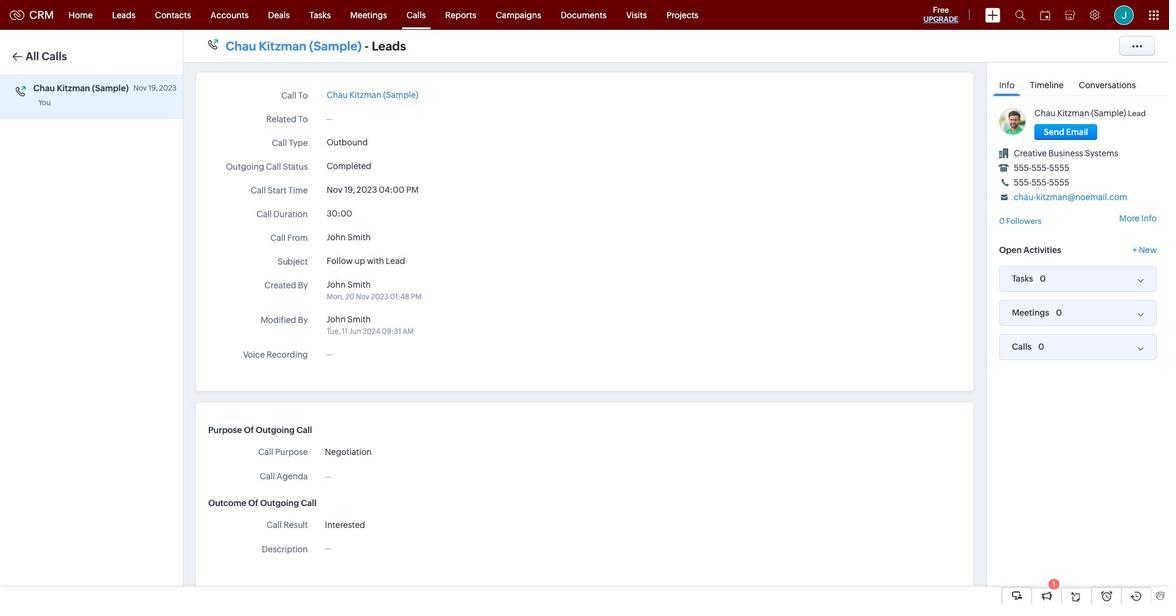 Task type: describe. For each thing, give the bounding box(es) containing it.
profile image
[[1115, 5, 1134, 25]]

logo image
[[10, 10, 24, 20]]

create menu element
[[978, 0, 1008, 30]]

calendar image
[[1041, 10, 1051, 20]]

search element
[[1008, 0, 1033, 30]]

search image
[[1016, 10, 1026, 20]]

create menu image
[[986, 8, 1001, 22]]



Task type: vqa. For each thing, say whether or not it's contained in the screenshot.
Company related to Company Settings
no



Task type: locate. For each thing, give the bounding box(es) containing it.
None button
[[1035, 124, 1098, 140]]

profile element
[[1108, 0, 1142, 30]]



